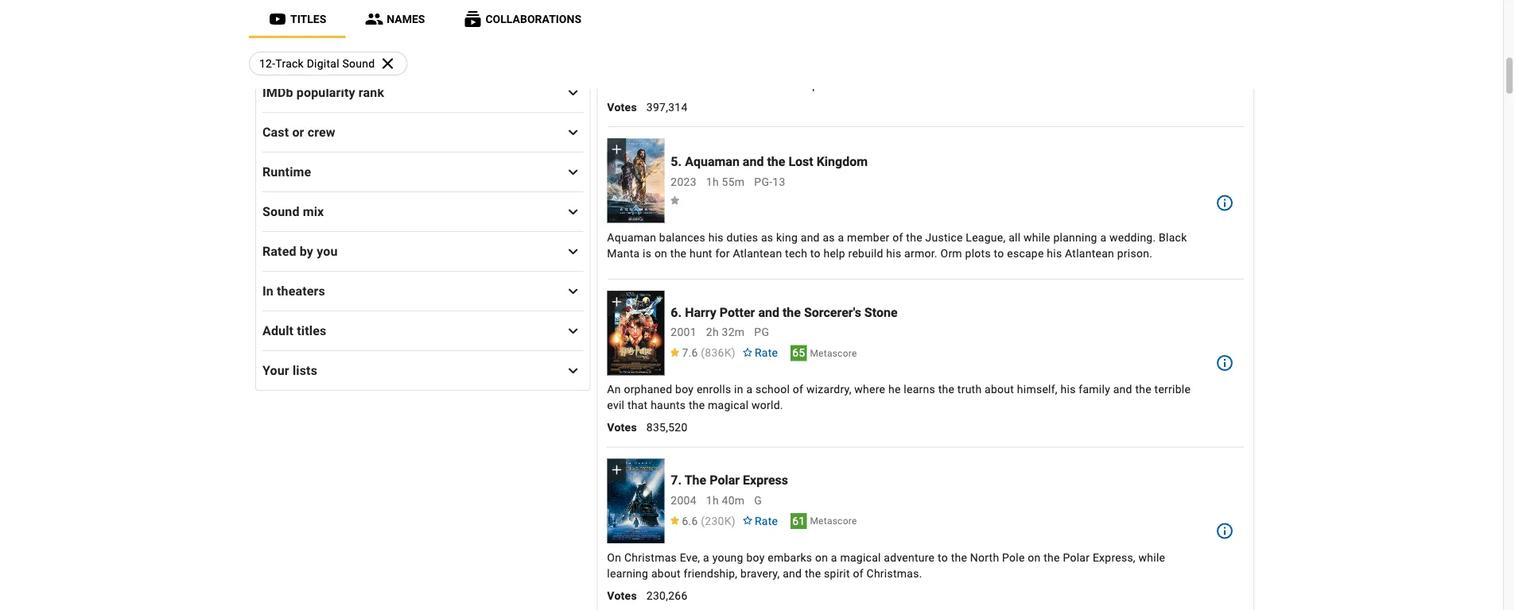 Task type: describe. For each thing, give the bounding box(es) containing it.
32m
[[722, 327, 745, 340]]

a right planning
[[1100, 231, 1107, 244]]

hunt
[[690, 247, 712, 260]]

tech
[[785, 247, 807, 260]]

justice
[[926, 231, 963, 244]]

potter
[[720, 305, 755, 321]]

votes for 7.
[[607, 590, 637, 603]]

imdb rating: 7.6 element
[[669, 347, 736, 360]]

an orphaned boy enrolls in a school of wizardry, where he learns the truth about himself, his family and the terrible evil that haunts the magical world.
[[607, 384, 1191, 413]]

black
[[1159, 231, 1187, 244]]

add image for 7.
[[609, 463, 625, 479]]

chevron right image for theaters
[[564, 282, 583, 301]]

magical inside an orphaned boy enrolls in a school of wizardry, where he learns the truth about himself, his family and the terrible evil that haunts the magical world.
[[708, 400, 749, 413]]

7. the polar express
[[671, 474, 788, 489]]

the left north
[[951, 552, 967, 565]]

chevron right image for or
[[564, 123, 583, 142]]

that inside an orphaned boy enrolls in a school of wizardry, where he learns the truth about himself, his family and the terrible evil that haunts the magical world.
[[628, 400, 648, 413]]

see more information about the polar express image
[[1215, 523, 1235, 542]]

a up help
[[838, 231, 844, 244]]

christmas
[[624, 552, 677, 565]]

61 metascore
[[792, 516, 857, 529]]

runtime
[[262, 165, 311, 180]]

rated
[[262, 245, 296, 260]]

0 vertical spatial polar
[[710, 474, 740, 489]]

learns
[[904, 384, 935, 397]]

a left "crisis" on the top
[[682, 79, 688, 92]]

north
[[970, 552, 999, 565]]

65
[[792, 347, 805, 360]]

titles
[[290, 12, 326, 25]]

wizardry,
[[806, 384, 852, 397]]

spirit
[[824, 568, 850, 581]]

2023
[[671, 176, 697, 189]]

to inside on christmas eve, a young boy embarks on a magical adventure to the north pole on the polar express, while learning about friendship, bravery, and the spirit of christmas.
[[938, 552, 948, 565]]

imdb rating: 6.6 element
[[669, 516, 736, 529]]

to left question
[[795, 79, 806, 92]]

sound mix button
[[262, 193, 584, 231]]

in
[[734, 384, 744, 397]]

star border inline image for polar
[[742, 517, 753, 526]]

( for the
[[701, 516, 705, 529]]

cast
[[262, 125, 289, 140]]

truth
[[958, 384, 982, 397]]

1 votes from the top
[[607, 101, 637, 114]]

existence.
[[948, 79, 1000, 92]]

escape
[[1007, 247, 1044, 260]]

the down balances
[[670, 247, 687, 260]]

the
[[685, 474, 706, 489]]

and inside aquaman balances his duties as king and as a member of the justice league, all while planning a wedding. black manta is on the hunt for atlantean tech to help rebuild his armor. orm plots to escape his atlantean prison.
[[801, 231, 820, 244]]

and inside 6. harry potter and the sorcerer's stone link
[[758, 305, 779, 321]]

the left sorcerer's
[[783, 305, 801, 321]]

star inline image
[[669, 517, 680, 526]]

the up 13
[[767, 155, 785, 170]]

397,314
[[647, 101, 688, 114]]

of inside an orphaned boy enrolls in a school of wizardry, where he learns the truth about himself, his family and the terrible evil that haunts the magical world.
[[793, 384, 804, 397]]

sound inside dropdown button
[[262, 205, 300, 220]]

league,
[[966, 231, 1006, 244]]

rate button for and
[[736, 340, 784, 368]]

rate for express
[[755, 516, 778, 529]]

prison.
[[1117, 247, 1153, 260]]

question
[[808, 79, 853, 92]]

suffers
[[643, 79, 679, 92]]

pg
[[754, 327, 769, 340]]

his left armor.
[[886, 247, 902, 260]]

836k
[[705, 347, 732, 360]]

tom hanks, daryl sabara, and josh hutcherson in the polar express (2004) image
[[607, 460, 664, 544]]

chevron right image for titles
[[564, 322, 583, 341]]

3 her from the left
[[929, 79, 945, 92]]

plots
[[965, 247, 991, 260]]

your lists button
[[262, 352, 584, 390]]

1 her from the left
[[776, 79, 792, 92]]

55m
[[722, 176, 745, 189]]

wedding.
[[1110, 231, 1156, 244]]

young
[[712, 552, 743, 565]]

orm
[[941, 247, 962, 260]]

your
[[262, 364, 289, 379]]

by
[[300, 245, 313, 260]]

all
[[1009, 231, 1021, 244]]

on inside aquaman balances his duties as king and as a member of the justice league, all while planning a wedding. black manta is on the hunt for atlantean tech to help rebuild his armor. orm plots to escape his atlantean prison.
[[655, 247, 667, 260]]

names tab
[[345, 0, 444, 38]]

chevron right image for your lists
[[564, 362, 583, 381]]

adult titles button
[[262, 312, 584, 350]]

6.
[[671, 305, 682, 321]]

2 as from the left
[[823, 231, 835, 244]]

2h
[[706, 327, 719, 340]]

sound mix
[[262, 205, 324, 220]]

imdb
[[262, 86, 293, 101]]

see more information about aquaman and the lost kingdom image
[[1215, 194, 1235, 213]]

help
[[824, 247, 845, 260]]

rated by you button
[[262, 233, 584, 271]]

the left spirit
[[805, 568, 821, 581]]

g
[[754, 495, 762, 508]]

metascore for express
[[810, 517, 857, 528]]

rate for and
[[755, 347, 778, 360]]

and inside 5. aquaman and the lost kingdom link
[[743, 155, 764, 170]]

5.
[[671, 155, 682, 170]]

see more information about harry potter and the sorcerer's stone image
[[1215, 354, 1235, 373]]

2 atlantean from the left
[[1065, 247, 1114, 260]]

clear image
[[375, 52, 397, 75]]

in theaters button
[[262, 272, 584, 311]]

) for polar
[[732, 516, 736, 529]]

1 atlantean from the left
[[733, 247, 782, 260]]

in
[[262, 284, 274, 299]]

while inside on christmas eve, a young boy embarks on a magical adventure to the north pole on the polar express, while learning about friendship, bravery, and the spirit of christmas.
[[1139, 552, 1166, 565]]

pg-13
[[754, 176, 786, 189]]

his down planning
[[1047, 247, 1062, 260]]

barbie
[[607, 79, 640, 92]]

adult titles
[[262, 324, 326, 339]]

this title is currently not ratable element
[[669, 195, 685, 208]]

2 her from the left
[[856, 79, 872, 92]]

world
[[875, 79, 904, 92]]

cast or crew
[[262, 125, 335, 140]]

sorcerer's
[[804, 305, 861, 321]]

1h 40m
[[706, 495, 745, 508]]

the right pole at right bottom
[[1044, 552, 1060, 565]]

he
[[888, 384, 901, 397]]

his inside an orphaned boy enrolls in a school of wizardry, where he learns the truth about himself, his family and the terrible evil that haunts the magical world.
[[1061, 384, 1076, 397]]

on
[[607, 552, 621, 565]]

rebuild
[[848, 247, 883, 260]]

5. aquaman and the lost kingdom
[[671, 155, 868, 170]]

enrolls
[[697, 384, 731, 397]]

230,266
[[647, 590, 688, 603]]

aquaman inside aquaman balances his duties as king and as a member of the justice league, all while planning a wedding. black manta is on the hunt for atlantean tech to help rebuild his armor. orm plots to escape his atlantean prison.
[[607, 231, 656, 244]]

metascore for and
[[810, 349, 857, 360]]

crew
[[308, 125, 335, 140]]

king
[[776, 231, 798, 244]]

the left terrible
[[1135, 384, 1152, 397]]

1h for the
[[706, 495, 719, 508]]

add image for 6.
[[609, 295, 625, 310]]

star border inline image for potter
[[742, 349, 753, 358]]

6.6 ( 230k )
[[682, 516, 736, 529]]



Task type: vqa. For each thing, say whether or not it's contained in the screenshot.
and within Aquaman Balances His Duties As King And As A Member Of The Justice League, All While Planning A Wedding. Black Manta Is On The Hunt For Atlantean Tech To Help Rebuild His Armor. Orm Plots To Escape His Atlantean Prison.
yes



Task type: locate. For each thing, give the bounding box(es) containing it.
group for 7.
[[607, 460, 664, 544]]

1 vertical spatial aquaman
[[607, 231, 656, 244]]

7.6
[[682, 347, 698, 360]]

pole
[[1002, 552, 1025, 565]]

6. harry potter and the sorcerer's stone
[[671, 305, 898, 321]]

star inline image
[[669, 349, 680, 358]]

0 vertical spatial rate button
[[736, 340, 784, 368]]

0 horizontal spatial polar
[[710, 474, 740, 489]]

and up the pg
[[758, 305, 779, 321]]

sound inside button
[[342, 57, 375, 70]]

1h
[[706, 176, 719, 189], [706, 495, 719, 508]]

1 vertical spatial 1h
[[706, 495, 719, 508]]

and right family
[[1113, 384, 1132, 397]]

for
[[715, 247, 730, 260]]

add image left '7.'
[[609, 463, 625, 479]]

family
[[1079, 384, 1110, 397]]

0 vertical spatial while
[[1024, 231, 1051, 244]]

1 horizontal spatial about
[[985, 384, 1014, 397]]

on right pole at right bottom
[[1028, 552, 1041, 565]]

stone
[[865, 305, 898, 321]]

add image
[[609, 142, 625, 158]]

65 metascore
[[792, 347, 857, 360]]

on
[[655, 247, 667, 260], [815, 552, 828, 565], [1028, 552, 1041, 565]]

chevron right image inside runtime dropdown button
[[564, 163, 583, 182]]

1 vertical spatial that
[[628, 400, 648, 413]]

(
[[701, 347, 705, 360], [701, 516, 705, 529]]

0 horizontal spatial on
[[655, 247, 667, 260]]

the up armor.
[[906, 231, 923, 244]]

0 vertical spatial magical
[[708, 400, 749, 413]]

votes for 6.
[[607, 422, 637, 435]]

theaters
[[277, 284, 325, 299]]

group for 6.
[[607, 291, 664, 376]]

titles tab
[[249, 0, 345, 38]]

1 ) from the top
[[732, 347, 736, 360]]

learning
[[607, 568, 648, 581]]

to down league,
[[994, 247, 1004, 260]]

embarks
[[768, 552, 812, 565]]

6. harry potter and the sorcerer's stone link
[[671, 305, 898, 321]]

0 vertical spatial (
[[701, 347, 705, 360]]

collaborations tab
[[444, 0, 601, 38]]

about inside an orphaned boy enrolls in a school of wizardry, where he learns the truth about himself, his family and the terrible evil that haunts the magical world.
[[985, 384, 1014, 397]]

2 vertical spatial group
[[607, 460, 664, 544]]

about inside on christmas eve, a young boy embarks on a magical adventure to the north pole on the polar express, while learning about friendship, bravery, and the spirit of christmas.
[[651, 568, 681, 581]]

magical up spirit
[[840, 552, 881, 565]]

metascore inside the 65 metascore
[[810, 349, 857, 360]]

and up tech
[[801, 231, 820, 244]]

as up help
[[823, 231, 835, 244]]

her left world
[[856, 79, 872, 92]]

crisis
[[691, 79, 719, 92]]

2 vertical spatial of
[[853, 568, 864, 581]]

aquaman up 1h 55m
[[685, 155, 740, 170]]

( right 7.6
[[701, 347, 705, 360]]

group
[[607, 139, 664, 224], [607, 291, 664, 376], [607, 460, 664, 544]]

1 horizontal spatial on
[[815, 552, 828, 565]]

1 vertical spatial rate
[[755, 516, 778, 529]]

chevron right image inside cast or crew dropdown button
[[564, 123, 583, 142]]

where
[[855, 384, 886, 397]]

boy up "haunts"
[[675, 384, 694, 397]]

metascore right 65
[[810, 349, 857, 360]]

chevron right image
[[564, 243, 583, 262], [564, 362, 583, 381]]

of
[[893, 231, 903, 244], [793, 384, 804, 397], [853, 568, 864, 581]]

rate down the pg
[[755, 347, 778, 360]]

0 vertical spatial group
[[607, 139, 664, 224]]

atlantean down duties
[[733, 247, 782, 260]]

6 chevron right image from the top
[[564, 322, 583, 341]]

about down christmas
[[651, 568, 681, 581]]

2 chevron right image from the top
[[564, 123, 583, 142]]

5 chevron right image from the top
[[564, 282, 583, 301]]

chevron right image for popularity
[[564, 84, 583, 103]]

0 horizontal spatial about
[[651, 568, 681, 581]]

pg-
[[754, 176, 773, 189]]

boy inside on christmas eve, a young boy embarks on a magical adventure to the north pole on the polar express, while learning about friendship, bravery, and the spirit of christmas.
[[746, 552, 765, 565]]

member
[[847, 231, 890, 244]]

0 horizontal spatial her
[[776, 79, 792, 92]]

( right the 6.6
[[701, 516, 705, 529]]

1 horizontal spatial boy
[[746, 552, 765, 565]]

and inside on christmas eve, a young boy embarks on a magical adventure to the north pole on the polar express, while learning about friendship, bravery, and the spirit of christmas.
[[783, 568, 802, 581]]

2 star border inline image from the top
[[742, 517, 753, 526]]

and down embarks on the bottom right of the page
[[783, 568, 802, 581]]

sound left mix
[[262, 205, 300, 220]]

)
[[732, 347, 736, 360], [732, 516, 736, 529]]

0 horizontal spatial sound
[[262, 205, 300, 220]]

2 horizontal spatial of
[[893, 231, 903, 244]]

her
[[776, 79, 792, 92], [856, 79, 872, 92], [929, 79, 945, 92]]

about right truth on the bottom of the page
[[985, 384, 1014, 397]]

0 horizontal spatial aquaman
[[607, 231, 656, 244]]

1h for aquaman
[[706, 176, 719, 189]]

3 votes from the top
[[607, 590, 637, 603]]

0 vertical spatial )
[[732, 347, 736, 360]]

2 1h from the top
[[706, 495, 719, 508]]

in theaters
[[262, 284, 325, 299]]

group left star inline icon
[[607, 460, 664, 544]]

while right express, on the bottom of page
[[1139, 552, 1166, 565]]

1 rate button from the top
[[736, 340, 784, 368]]

0 vertical spatial votes
[[607, 101, 637, 114]]

this title is currently not ratable image
[[669, 196, 680, 205]]

chevron right image inside rated by you dropdown button
[[564, 243, 583, 262]]

people image
[[365, 10, 384, 29]]

4 chevron right image from the top
[[564, 203, 583, 222]]

and up the pg-
[[743, 155, 764, 170]]

chevron right image inside in theaters dropdown button
[[564, 282, 583, 301]]

1 group from the top
[[607, 139, 664, 224]]

his up for
[[709, 231, 724, 244]]

aquaman up manta
[[607, 231, 656, 244]]

his left family
[[1061, 384, 1076, 397]]

1 horizontal spatial as
[[823, 231, 835, 244]]

aquaman
[[685, 155, 740, 170], [607, 231, 656, 244]]

the down enrolls
[[689, 400, 705, 413]]

7.6 ( 836k )
[[682, 347, 736, 360]]

metascore
[[810, 349, 857, 360], [810, 517, 857, 528]]

0 horizontal spatial while
[[1024, 231, 1051, 244]]

0 vertical spatial metascore
[[810, 349, 857, 360]]

) down 40m
[[732, 516, 736, 529]]

a right the eve,
[[703, 552, 709, 565]]

1 add image from the top
[[609, 295, 625, 310]]

2 ) from the top
[[732, 516, 736, 529]]

2 rate button from the top
[[736, 508, 784, 537]]

boy inside an orphaned boy enrolls in a school of wizardry, where he learns the truth about himself, his family and the terrible evil that haunts the magical world.
[[675, 384, 694, 397]]

or
[[292, 125, 304, 140]]

1 horizontal spatial that
[[722, 79, 742, 92]]

0 vertical spatial sound
[[342, 57, 375, 70]]

0 vertical spatial chevron right image
[[564, 243, 583, 262]]

while up escape
[[1024, 231, 1051, 244]]

votes down evil
[[607, 422, 637, 435]]

1 horizontal spatial of
[[853, 568, 864, 581]]

armor.
[[904, 247, 938, 260]]

her left "existence." at the right of page
[[929, 79, 945, 92]]

1h left 55m
[[706, 176, 719, 189]]

1 ( from the top
[[701, 347, 705, 360]]

rate button up school
[[736, 340, 784, 368]]

230k
[[705, 516, 732, 529]]

of right member
[[893, 231, 903, 244]]

on christmas eve, a young boy embarks on a magical adventure to the north pole on the polar express, while learning about friendship, bravery, and the spirit of christmas.
[[607, 552, 1166, 581]]

1h left 40m
[[706, 495, 719, 508]]

sound
[[342, 57, 375, 70], [262, 205, 300, 220]]

835,520
[[647, 422, 688, 435]]

while inside aquaman balances his duties as king and as a member of the justice league, all while planning a wedding. black manta is on the hunt for atlantean tech to help rebuild his armor. orm plots to escape his atlantean prison.
[[1024, 231, 1051, 244]]

1 vertical spatial add image
[[609, 463, 625, 479]]

add image down manta
[[609, 295, 625, 310]]

votes
[[607, 101, 637, 114], [607, 422, 637, 435], [607, 590, 637, 603]]

rated by you
[[262, 245, 338, 260]]

chevron right image inside sound mix dropdown button
[[564, 203, 583, 222]]

chevron right image inside imdb popularity rank dropdown button
[[564, 84, 583, 103]]

a right in
[[746, 384, 753, 397]]

2 horizontal spatial on
[[1028, 552, 1041, 565]]

friendship,
[[684, 568, 738, 581]]

aquaman balances his duties as king and as a member of the justice league, all while planning a wedding. black manta is on the hunt for atlantean tech to help rebuild his armor. orm plots to escape his atlantean prison.
[[607, 231, 1187, 260]]

that
[[722, 79, 742, 92], [628, 400, 648, 413]]

1 rate from the top
[[755, 347, 778, 360]]

balances
[[659, 231, 706, 244]]

rate button for express
[[736, 508, 784, 537]]

1 star border inline image from the top
[[742, 349, 753, 358]]

1 vertical spatial of
[[793, 384, 804, 397]]

to left help
[[810, 247, 821, 260]]

1 vertical spatial chevron right image
[[564, 362, 583, 381]]

0 horizontal spatial magical
[[708, 400, 749, 413]]

titles
[[297, 324, 326, 339]]

as
[[761, 231, 773, 244], [823, 231, 835, 244]]

track
[[275, 57, 304, 70]]

1 metascore from the top
[[810, 349, 857, 360]]

add image
[[609, 295, 625, 310], [609, 463, 625, 479]]

0 vertical spatial of
[[893, 231, 903, 244]]

cast or crew button
[[262, 113, 584, 152]]

1 vertical spatial votes
[[607, 422, 637, 435]]

of right spirit
[[853, 568, 864, 581]]

polar inside on christmas eve, a young boy embarks on a magical adventure to the north pole on the polar express, while learning about friendship, bravery, and the spirit of christmas.
[[1063, 552, 1090, 565]]

to right adventure
[[938, 552, 948, 565]]

rate button left 61
[[736, 508, 784, 537]]

12-track digital sound button
[[249, 52, 408, 76]]

group left this title is currently not ratable image
[[607, 139, 664, 224]]

61
[[792, 516, 805, 529]]

adventure
[[884, 552, 935, 565]]

1 vertical spatial magical
[[840, 552, 881, 565]]

( for harry
[[701, 347, 705, 360]]

haunts
[[651, 400, 686, 413]]

1 horizontal spatial her
[[856, 79, 872, 92]]

star border inline image down 40m
[[742, 517, 753, 526]]

magical down in
[[708, 400, 749, 413]]

chevron right image left manta
[[564, 243, 583, 262]]

a up spirit
[[831, 552, 837, 565]]

1 vertical spatial sound
[[262, 205, 300, 220]]

that left leads at the top
[[722, 79, 742, 92]]

group for 5.
[[607, 139, 664, 224]]

2 chevron right image from the top
[[564, 362, 583, 381]]

votes down learning
[[607, 590, 637, 603]]

1 vertical spatial about
[[651, 568, 681, 581]]

as left the 'king'
[[761, 231, 773, 244]]

1 vertical spatial group
[[607, 291, 664, 376]]

votes down barbie
[[607, 101, 637, 114]]

7.
[[671, 474, 682, 489]]

boy
[[675, 384, 694, 397], [746, 552, 765, 565]]

0 vertical spatial aquaman
[[685, 155, 740, 170]]

jason momoa and patrick wilson in aquaman and the lost kingdom (2023) image
[[607, 139, 664, 224]]

school
[[756, 384, 790, 397]]

1 as from the left
[[761, 231, 773, 244]]

0 vertical spatial add image
[[609, 295, 625, 310]]

1 vertical spatial boy
[[746, 552, 765, 565]]

40m
[[722, 495, 745, 508]]

0 vertical spatial rate
[[755, 347, 778, 360]]

0 horizontal spatial that
[[628, 400, 648, 413]]

chevron right image inside the adult titles dropdown button
[[564, 322, 583, 341]]

magical inside on christmas eve, a young boy embarks on a magical adventure to the north pole on the polar express, while learning about friendship, bravery, and the spirit of christmas.
[[840, 552, 881, 565]]

the left truth on the bottom of the page
[[938, 384, 955, 397]]

her right leads at the top
[[776, 79, 792, 92]]

eve,
[[680, 552, 700, 565]]

1 vertical spatial polar
[[1063, 552, 1090, 565]]

an
[[607, 384, 621, 397]]

that down "orphaned"
[[628, 400, 648, 413]]

the
[[767, 155, 785, 170], [906, 231, 923, 244], [670, 247, 687, 260], [783, 305, 801, 321], [938, 384, 955, 397], [1135, 384, 1152, 397], [689, 400, 705, 413], [951, 552, 967, 565], [1044, 552, 1060, 565], [805, 568, 821, 581]]

a inside an orphaned boy enrolls in a school of wizardry, where he learns the truth about himself, his family and the terrible evil that haunts the magical world.
[[746, 384, 753, 397]]

chevron right image inside the your lists "dropdown button"
[[564, 362, 583, 381]]

of inside aquaman balances his duties as king and as a member of the justice league, all while planning a wedding. black manta is on the hunt for atlantean tech to help rebuild his armor. orm plots to escape his atlantean prison.
[[893, 231, 903, 244]]

of inside on christmas eve, a young boy embarks on a magical adventure to the north pole on the polar express, while learning about friendship, bravery, and the spirit of christmas.
[[853, 568, 864, 581]]

rate down g
[[755, 516, 778, 529]]

group left star inline image
[[607, 291, 664, 376]]

chevron right image for mix
[[564, 203, 583, 222]]

0 vertical spatial about
[[985, 384, 1014, 397]]

1 horizontal spatial polar
[[1063, 552, 1090, 565]]

chevron right image left robbie coltrane, warwick davis, richard harris, rupert grint, daniel radcliffe, and emma watson in harry potter and the sorcerer's stone (2001) image
[[564, 362, 583, 381]]

2 rate from the top
[[755, 516, 778, 529]]

0 vertical spatial that
[[722, 79, 742, 92]]

metascore right 61
[[810, 517, 857, 528]]

2 vertical spatial votes
[[607, 590, 637, 603]]

0 vertical spatial 1h
[[706, 176, 719, 189]]

tab list containing titles
[[249, 0, 1254, 38]]

atlantean down planning
[[1065, 247, 1114, 260]]

kingdom
[[817, 155, 868, 170]]

) for potter
[[732, 347, 736, 360]]

chevron right image for rated by you
[[564, 243, 583, 262]]

1 1h from the top
[[706, 176, 719, 189]]

0 horizontal spatial boy
[[675, 384, 694, 397]]

to
[[795, 79, 806, 92], [810, 247, 821, 260], [994, 247, 1004, 260], [938, 552, 948, 565]]

youtube image
[[268, 10, 287, 29]]

12-track digital sound
[[259, 57, 375, 70]]

2 add image from the top
[[609, 463, 625, 479]]

2 group from the top
[[607, 291, 664, 376]]

2 votes from the top
[[607, 422, 637, 435]]

3 group from the top
[[607, 460, 664, 544]]

of right school
[[793, 384, 804, 397]]

world.
[[752, 400, 783, 413]]

popularity
[[297, 86, 355, 101]]

and inside an orphaned boy enrolls in a school of wizardry, where he learns the truth about himself, his family and the terrible evil that haunts the magical world.
[[1113, 384, 1132, 397]]

and right world
[[907, 79, 926, 92]]

metascore inside 61 metascore
[[810, 517, 857, 528]]

on up spirit
[[815, 552, 828, 565]]

rate
[[755, 347, 778, 360], [755, 516, 778, 529]]

orphaned
[[624, 384, 672, 397]]

1 vertical spatial (
[[701, 516, 705, 529]]

1 horizontal spatial while
[[1139, 552, 1166, 565]]

on right is
[[655, 247, 667, 260]]

1 chevron right image from the top
[[564, 84, 583, 103]]

barbie suffers a crisis that leads her to question her world and her existence.
[[607, 79, 1000, 92]]

1 horizontal spatial atlantean
[[1065, 247, 1114, 260]]

1 horizontal spatial magical
[[840, 552, 881, 565]]

1 horizontal spatial sound
[[342, 57, 375, 70]]

0 vertical spatial boy
[[675, 384, 694, 397]]

0 vertical spatial star border inline image
[[742, 349, 753, 358]]

subscriptions image
[[463, 10, 482, 29]]

and
[[907, 79, 926, 92], [743, 155, 764, 170], [801, 231, 820, 244], [758, 305, 779, 321], [1113, 384, 1132, 397], [783, 568, 802, 581]]

imdb popularity rank
[[262, 86, 384, 101]]

collaborations
[[486, 12, 581, 25]]

3 chevron right image from the top
[[564, 163, 583, 182]]

is
[[643, 247, 652, 260]]

0 horizontal spatial atlantean
[[733, 247, 782, 260]]

star border inline image down 32m
[[742, 349, 753, 358]]

1 chevron right image from the top
[[564, 243, 583, 262]]

1h 55m
[[706, 176, 745, 189]]

atlantean
[[733, 247, 782, 260], [1065, 247, 1114, 260]]

tab list
[[249, 0, 1254, 38]]

) down 32m
[[732, 347, 736, 360]]

1 vertical spatial )
[[732, 516, 736, 529]]

2 metascore from the top
[[810, 517, 857, 528]]

sound up rank
[[342, 57, 375, 70]]

names
[[387, 12, 425, 25]]

star border inline image
[[742, 349, 753, 358], [742, 517, 753, 526]]

2001
[[671, 327, 697, 340]]

himself,
[[1017, 384, 1058, 397]]

polar left express, on the bottom of page
[[1063, 552, 1090, 565]]

boy up bravery,
[[746, 552, 765, 565]]

chevron right image
[[564, 84, 583, 103], [564, 123, 583, 142], [564, 163, 583, 182], [564, 203, 583, 222], [564, 282, 583, 301], [564, 322, 583, 341]]

0 horizontal spatial of
[[793, 384, 804, 397]]

you
[[317, 245, 338, 260]]

1 vertical spatial star border inline image
[[742, 517, 753, 526]]

2 ( from the top
[[701, 516, 705, 529]]

harry
[[685, 305, 717, 321]]

2 horizontal spatial her
[[929, 79, 945, 92]]

1 vertical spatial rate button
[[736, 508, 784, 537]]

polar up 1h 40m
[[710, 474, 740, 489]]

robbie coltrane, warwick davis, richard harris, rupert grint, daniel radcliffe, and emma watson in harry potter and the sorcerer's stone (2001) image
[[607, 291, 664, 376]]

bravery,
[[741, 568, 780, 581]]

1 horizontal spatial aquaman
[[685, 155, 740, 170]]

1 vertical spatial while
[[1139, 552, 1166, 565]]

0 horizontal spatial as
[[761, 231, 773, 244]]

1 vertical spatial metascore
[[810, 517, 857, 528]]



